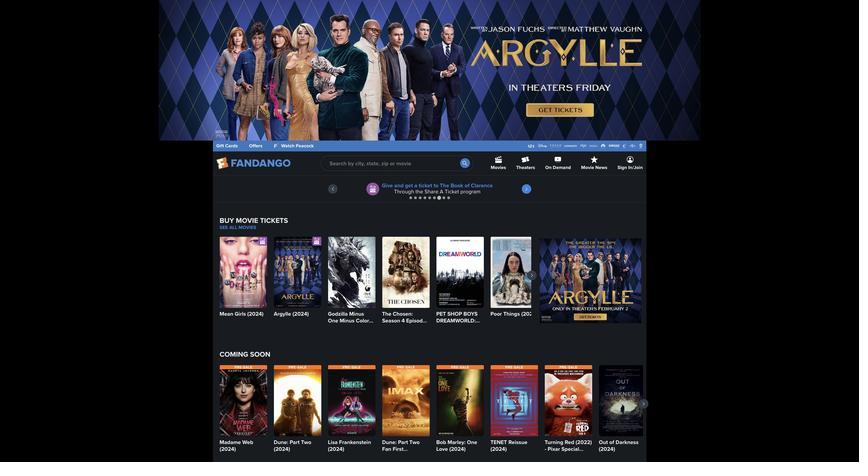 Task type: vqa. For each thing, say whether or not it's contained in the screenshot.
arrow down blue image
no



Task type: locate. For each thing, give the bounding box(es) containing it.
one inside godzilla minus one minus color (2024)
[[328, 317, 338, 325]]

out of darkness (2024)
[[599, 439, 639, 453]]

theaters link
[[517, 151, 535, 175]]

two for dune: part two (2024)
[[301, 439, 312, 446]]

mean girls (2024) poster image
[[220, 237, 267, 308]]

bob marley: one love (2024)
[[437, 439, 478, 453]]

dune:
[[274, 439, 288, 446], [382, 439, 397, 446]]

two up in at left bottom
[[410, 439, 420, 446]]

on
[[546, 164, 552, 171]]

0 vertical spatial one
[[328, 317, 338, 325]]

argylle (2024) link
[[274, 237, 321, 318]]

godzilla minus one minus color (2024)
[[328, 310, 369, 331]]

one for bob marley: one love (2024)
[[467, 439, 478, 446]]

watch peacock link
[[274, 142, 314, 149]]

1 horizontal spatial two
[[410, 439, 420, 446]]

see all movies link
[[220, 224, 256, 231]]

the up 3
[[382, 310, 392, 318]]

girls
[[235, 310, 246, 318]]

madame web (2024) link
[[220, 365, 267, 453]]

1 horizontal spatial dune:
[[382, 439, 397, 446]]

premieres
[[382, 452, 407, 460]]

reissue
[[509, 439, 528, 446]]

2 part from the left
[[398, 439, 408, 446]]

two inside the dune: part two fan first premieres in imax
[[410, 439, 420, 446]]

the chosen: season 4 episodes 1-3
[[382, 310, 429, 331]]

lisa frankenstein (2024) link
[[328, 365, 376, 453]]

dune: inside dune: part two (2024)
[[274, 439, 288, 446]]

bob marley: one love (2024) link
[[437, 365, 484, 453]]

two for dune: part two fan first premieres in imax
[[410, 439, 420, 446]]

advertisement element
[[265, 53, 594, 137], [540, 239, 642, 323]]

1 vertical spatial one
[[467, 439, 478, 446]]

tenet
[[491, 439, 507, 446]]

share
[[425, 188, 439, 196]]

bob
[[437, 439, 446, 446]]

dune: up premieres
[[382, 439, 397, 446]]

(2024) inside out of darkness (2024)
[[599, 445, 616, 453]]

the right to
[[440, 182, 449, 189]]

dune: right web
[[274, 439, 288, 446]]

out of darkness (2024) poster image
[[599, 365, 647, 437]]

poor things (2023)
[[491, 310, 538, 318]]

fan
[[382, 445, 392, 453]]

gift cards
[[216, 142, 238, 149]]

0 horizontal spatial part
[[290, 439, 300, 446]]

movie
[[582, 164, 595, 171], [236, 215, 258, 226]]

0 horizontal spatial one
[[328, 317, 338, 325]]

coming
[[220, 349, 248, 360]]

through
[[394, 188, 414, 196]]

1 horizontal spatial one
[[467, 439, 478, 446]]

1 vertical spatial of
[[610, 439, 615, 446]]

region containing give and get a ticket to the book of clarence
[[213, 176, 647, 203]]

tenet reissue (2024)
[[491, 439, 528, 453]]

0 horizontal spatial two
[[301, 439, 312, 446]]

(2024) inside lisa frankenstein (2024)
[[328, 445, 344, 453]]

movie left news
[[582, 164, 595, 171]]

frankenstein
[[339, 439, 371, 446]]

one left color
[[328, 317, 338, 325]]

None search field
[[321, 156, 474, 171]]

1 part from the left
[[290, 439, 300, 446]]

mean girls (2024)
[[220, 310, 264, 318]]

1 vertical spatial the
[[382, 310, 392, 318]]

soon
[[250, 349, 271, 360]]

1 vertical spatial advertisement element
[[540, 239, 642, 323]]

1 horizontal spatial of
[[610, 439, 615, 446]]

cards
[[225, 142, 238, 149]]

part for fan
[[398, 439, 408, 446]]

sign
[[618, 164, 628, 171]]

of
[[465, 182, 470, 189], [610, 439, 615, 446]]

0 horizontal spatial dune:
[[274, 439, 288, 446]]

dune: part two fan first premieres in imax link
[[382, 365, 430, 460]]

4
[[402, 317, 405, 325]]

two left lisa
[[301, 439, 312, 446]]

1 horizontal spatial movies
[[491, 164, 506, 171]]

movies
[[491, 164, 506, 171], [239, 224, 256, 231]]

0 horizontal spatial movie
[[236, 215, 258, 226]]

peacock
[[296, 142, 314, 149]]

3
[[386, 324, 389, 331]]

(2024) inside tenet reissue (2024)
[[491, 445, 507, 453]]

tenet reissue (2024) poster image
[[491, 365, 538, 437]]

region containing mean girls (2024)
[[220, 237, 538, 331]]

movies right all
[[239, 224, 256, 231]]

2 two from the left
[[410, 439, 420, 446]]

lisa frankenstein (2024) poster image
[[328, 365, 376, 437]]

0 horizontal spatial of
[[465, 182, 470, 189]]

1 vertical spatial movie
[[236, 215, 258, 226]]

movies inside buy movie tickets see all movies
[[239, 224, 256, 231]]

1 horizontal spatial part
[[398, 439, 408, 446]]

ticket
[[445, 188, 459, 196]]

part inside the dune: part two fan first premieres in imax
[[398, 439, 408, 446]]

godzilla minus one minus color (2024) poster image
[[328, 237, 376, 308]]

0 vertical spatial of
[[465, 182, 470, 189]]

0 horizontal spatial movies
[[239, 224, 256, 231]]

minus right godzilla on the bottom left
[[349, 310, 364, 318]]

on demand link
[[546, 151, 571, 175]]

1 horizontal spatial the
[[440, 182, 449, 189]]

the inside give and get a ticket to the book of clarence through the share a ticket program
[[440, 182, 449, 189]]

all
[[229, 224, 238, 231]]

dune: for fan
[[382, 439, 397, 446]]

0 vertical spatial region
[[213, 176, 647, 203]]

(2024)
[[247, 310, 264, 318], [293, 310, 309, 318], [328, 324, 344, 331], [220, 445, 236, 453], [274, 445, 290, 453], [328, 445, 344, 453], [450, 445, 466, 453], [491, 445, 507, 453], [599, 445, 616, 453]]

2 vertical spatial region
[[220, 365, 649, 460]]

0 vertical spatial movies
[[491, 164, 506, 171]]

of right book on the right of the page
[[465, 182, 470, 189]]

gift box white image
[[313, 237, 321, 246]]

love
[[437, 445, 448, 453]]

(2024) inside madame web (2024)
[[220, 445, 236, 453]]

1 vertical spatial movies
[[239, 224, 256, 231]]

1-
[[382, 324, 386, 331]]

the
[[440, 182, 449, 189], [382, 310, 392, 318]]

of right "out"
[[610, 439, 615, 446]]

two inside dune: part two (2024)
[[301, 439, 312, 446]]

one right marley:
[[467, 439, 478, 446]]

madame web (2024)
[[220, 439, 253, 453]]

dune: inside the dune: part two fan first premieres in imax
[[382, 439, 397, 446]]

mean
[[220, 310, 233, 318]]

ticket
[[419, 182, 432, 189]]

0 vertical spatial movie
[[582, 164, 595, 171]]

0 vertical spatial the
[[440, 182, 449, 189]]

offers
[[249, 142, 263, 149]]

to
[[434, 182, 439, 189]]

movie inside buy movie tickets see all movies
[[236, 215, 258, 226]]

1 two from the left
[[301, 439, 312, 446]]

1 vertical spatial region
[[220, 237, 538, 331]]

region
[[213, 176, 647, 203], [220, 237, 538, 331], [220, 365, 649, 460]]

minus
[[349, 310, 364, 318], [340, 317, 355, 325]]

2 dune: from the left
[[382, 439, 397, 446]]

dune: part two (2024)
[[274, 439, 312, 453]]

offers link
[[249, 142, 263, 149]]

(2023)
[[522, 310, 538, 318]]

part inside dune: part two (2024)
[[290, 439, 300, 446]]

(2024) inside dune: part two (2024)
[[274, 445, 290, 453]]

sign in/join
[[618, 164, 643, 171]]

book
[[451, 182, 464, 189]]

tenet reissue (2024) link
[[491, 365, 538, 453]]

1 dune: from the left
[[274, 439, 288, 446]]

godzilla minus one minus color (2024) link
[[328, 237, 376, 331]]

color
[[356, 317, 369, 325]]

0 horizontal spatial the
[[382, 310, 392, 318]]

tickets
[[260, 215, 288, 226]]

movie right buy
[[236, 215, 258, 226]]

turning red (2022) - pixar special theatrical engagement poster image
[[545, 365, 592, 437]]

program
[[461, 188, 481, 196]]

in/join
[[629, 164, 643, 171]]

movies up clarence
[[491, 164, 506, 171]]

argylle
[[274, 310, 291, 318]]

one inside the bob marley: one love (2024)
[[467, 439, 478, 446]]



Task type: describe. For each thing, give the bounding box(es) containing it.
of inside give and get a ticket to the book of clarence through the share a ticket program
[[465, 182, 470, 189]]

select a slide to show tab list
[[213, 195, 647, 200]]

marley:
[[448, 439, 466, 446]]

poor things (2023) poster image
[[491, 237, 538, 308]]

buy
[[220, 215, 234, 226]]

(2024) inside the bob marley: one love (2024)
[[450, 445, 466, 453]]

lisa
[[328, 439, 338, 446]]

buy movie tickets see all movies
[[220, 215, 288, 231]]

dune: part two (2024) link
[[274, 365, 321, 453]]

chosen:
[[393, 310, 413, 318]]

sign in/join link
[[618, 151, 643, 175]]

offer icon image
[[367, 183, 379, 196]]

minus left color
[[340, 317, 355, 325]]

imax
[[415, 452, 428, 460]]

region containing madame web (2024)
[[220, 365, 649, 460]]

things
[[504, 310, 520, 318]]

the chosen: season 4 episodes 1-3 link
[[382, 237, 430, 331]]

a
[[440, 188, 444, 196]]

of inside out of darkness (2024)
[[610, 439, 615, 446]]

godzilla
[[328, 310, 348, 318]]

on demand
[[546, 164, 571, 171]]

the
[[416, 188, 423, 196]]

bob marley: one love (2024) poster image
[[437, 365, 484, 437]]

(2024) inside godzilla minus one minus color (2024)
[[328, 324, 344, 331]]

movie news
[[582, 164, 608, 171]]

dune: part two (2024) poster image
[[274, 365, 321, 437]]

and
[[395, 182, 404, 189]]

mean girls (2024) link
[[220, 237, 267, 318]]

part for (2024)
[[290, 439, 300, 446]]

madame
[[220, 439, 241, 446]]

theaters
[[517, 164, 535, 171]]

dune: for (2024)
[[274, 439, 288, 446]]

watch peacock
[[280, 142, 314, 149]]

get
[[405, 182, 413, 189]]

movies link
[[491, 151, 506, 175]]

give
[[382, 182, 393, 189]]

poor things (2023) link
[[491, 237, 538, 318]]

web
[[242, 439, 253, 446]]

out of darkness (2024) link
[[599, 365, 647, 453]]

dune: part two fan first premieres in imax
[[382, 439, 428, 460]]

lisa frankenstein (2024)
[[328, 439, 371, 453]]

one for godzilla minus one minus color (2024)
[[328, 317, 338, 325]]

Search by city, state, zip or movie text field
[[321, 156, 474, 171]]

episodes
[[406, 317, 429, 325]]

gift
[[216, 142, 224, 149]]

the chosen: season 4 episodes 1-3 poster image
[[382, 237, 430, 308]]

first
[[393, 445, 404, 453]]

season
[[382, 317, 400, 325]]

out
[[599, 439, 608, 446]]

darkness
[[616, 439, 639, 446]]

0 vertical spatial advertisement element
[[265, 53, 594, 137]]

see
[[220, 224, 228, 231]]

argylle (2024)
[[274, 310, 309, 318]]

pet shop boys dreamworld: the greatest hits live at the royal arena copenhagen (2024) poster image
[[437, 237, 484, 308]]

gift cards link
[[216, 142, 238, 149]]

madame web (2024) poster image
[[220, 365, 267, 437]]

dune: part two fan first premieres in imax poster image
[[382, 365, 430, 437]]

news
[[596, 164, 608, 171]]

1 horizontal spatial movie
[[582, 164, 595, 171]]

give and get a ticket to the book of clarence through the share a ticket program
[[382, 182, 493, 196]]

a
[[415, 182, 418, 189]]

demand
[[553, 164, 571, 171]]

gift box white image
[[259, 237, 267, 246]]

the inside the chosen: season 4 episodes 1-3
[[382, 310, 392, 318]]

argylle (2024) poster image
[[274, 237, 321, 308]]

watch
[[281, 142, 295, 149]]

clarence
[[471, 182, 493, 189]]

poor
[[491, 310, 502, 318]]

in
[[409, 452, 413, 460]]

movie news link
[[582, 151, 608, 175]]

coming soon
[[220, 349, 271, 360]]



